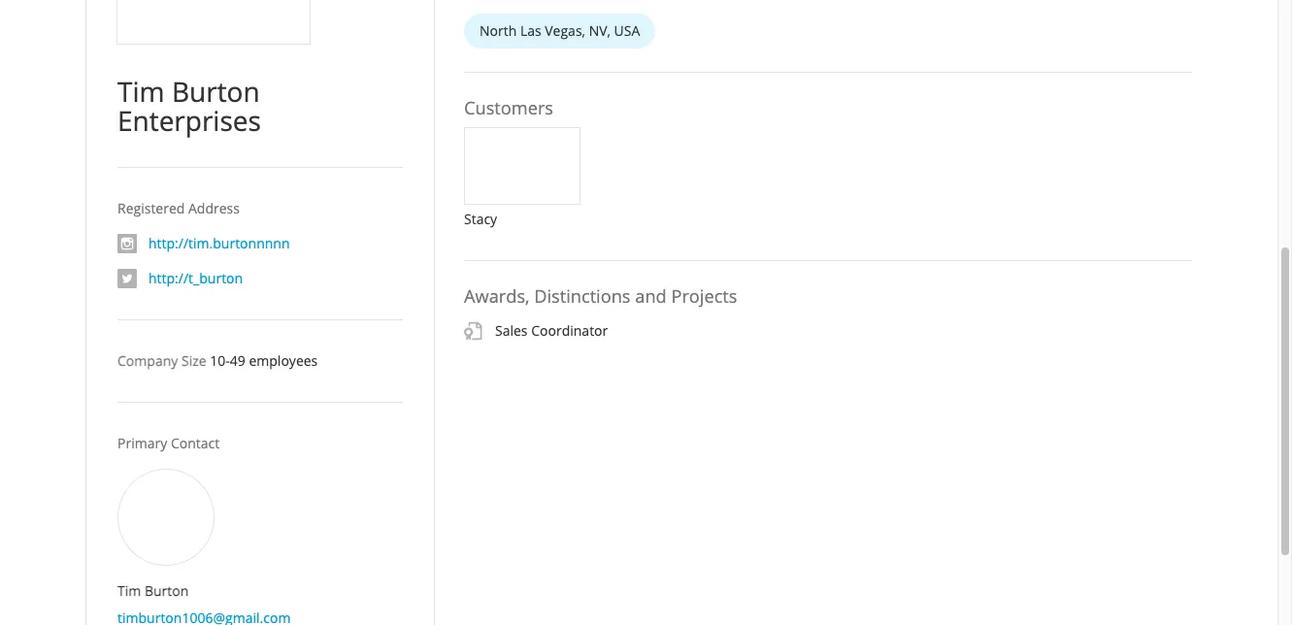 Task type: locate. For each thing, give the bounding box(es) containing it.
actionview image down registered
[[118, 234, 137, 254]]

burton inside tim burton enterprises
[[172, 72, 260, 109]]

2 tim from the top
[[118, 582, 141, 600]]

tim burton enterprises
[[118, 72, 261, 139]]

company size 10-49 employees
[[118, 352, 318, 370]]

http://tim.burtonnnnn
[[149, 234, 290, 253]]

2 actionview image from the top
[[118, 269, 137, 289]]

awards, distinctions and projects
[[464, 284, 738, 307]]

stacy
[[464, 209, 497, 228]]

and
[[635, 284, 667, 307]]

burton
[[172, 72, 260, 109], [145, 582, 189, 600]]

las
[[520, 21, 542, 39]]

0 vertical spatial tim
[[118, 72, 165, 109]]

customers
[[464, 96, 554, 119]]

actionview image
[[118, 234, 137, 254], [118, 269, 137, 289]]

1 tim from the top
[[118, 72, 165, 109]]

0 vertical spatial actionview image
[[118, 234, 137, 254]]

1 vertical spatial burton
[[145, 582, 189, 600]]

employees
[[249, 352, 318, 370]]

http://tim.burtonnnnn link
[[149, 234, 290, 253]]

1 vertical spatial tim
[[118, 582, 141, 600]]

http://t_burton
[[149, 269, 243, 288]]

size
[[182, 352, 206, 370]]

tim
[[118, 72, 165, 109], [118, 582, 141, 600]]

0 vertical spatial burton
[[172, 72, 260, 109]]

tim inside tim burton enterprises
[[118, 72, 165, 109]]

1 vertical spatial actionview image
[[118, 269, 137, 289]]

actionview image left http://t_burton
[[118, 269, 137, 289]]

1 actionview image from the top
[[118, 234, 137, 254]]

sales coordinator
[[495, 321, 608, 340]]

tim burton
[[118, 582, 189, 600]]

north las vegas, nv, usa
[[480, 21, 640, 39]]

company
[[118, 352, 178, 370]]



Task type: describe. For each thing, give the bounding box(es) containing it.
tim for tim burton
[[118, 582, 141, 600]]

vegas,
[[545, 21, 586, 39]]

actionview image
[[464, 321, 484, 341]]

north
[[480, 21, 517, 39]]

usa
[[614, 21, 640, 39]]

contact
[[171, 434, 220, 453]]

distinctions
[[534, 284, 631, 307]]

primary contact
[[118, 434, 220, 453]]

registered address
[[118, 199, 240, 218]]

actionview image for http://tim.burtonnnnn
[[118, 234, 137, 254]]

coordinator
[[531, 321, 608, 340]]

49
[[230, 352, 245, 370]]

projects
[[672, 284, 738, 307]]

primary
[[118, 434, 167, 453]]

sales
[[495, 321, 528, 340]]

burton for tim burton
[[145, 582, 189, 600]]

burton for tim burton enterprises
[[172, 72, 260, 109]]

awards,
[[464, 284, 530, 307]]

address
[[188, 199, 240, 218]]

actionview image for http://t_burton
[[118, 269, 137, 289]]

enterprises
[[118, 102, 261, 139]]

registered
[[118, 199, 185, 218]]

http://t_burton link
[[149, 269, 243, 288]]

tim for tim burton enterprises
[[118, 72, 165, 109]]

10-
[[210, 352, 230, 370]]

nv,
[[589, 21, 611, 39]]



Task type: vqa. For each thing, say whether or not it's contained in the screenshot.
top burton
yes



